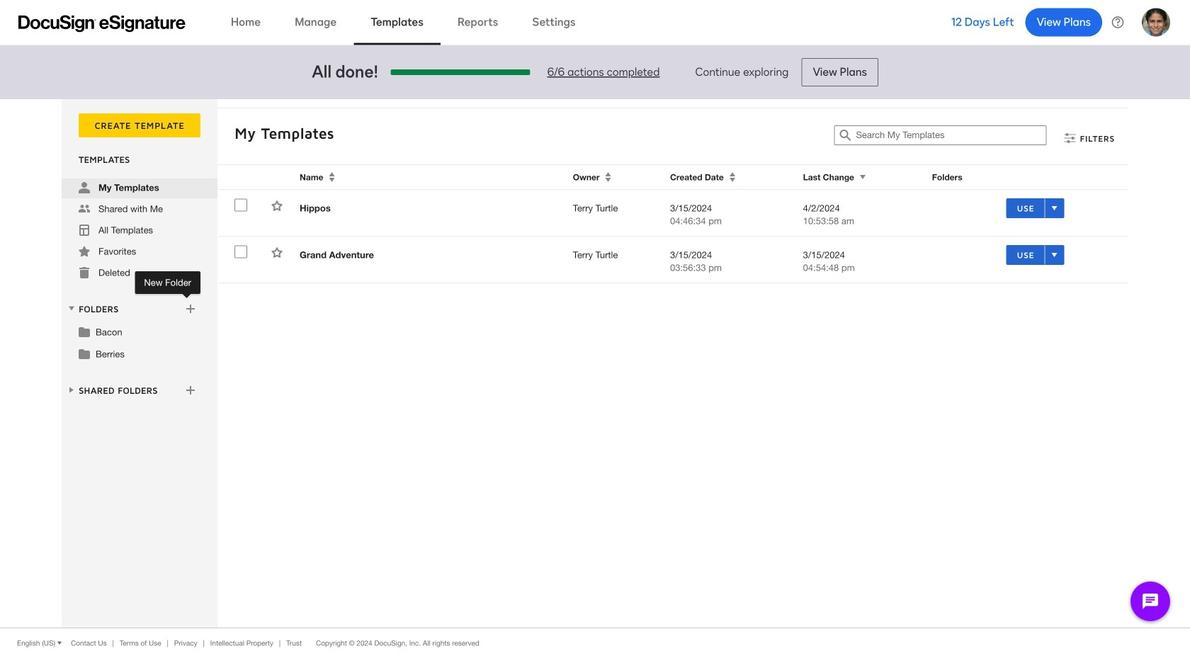 Task type: locate. For each thing, give the bounding box(es) containing it.
tooltip inside secondary navigation region
[[135, 271, 201, 294]]

view folders image
[[66, 303, 77, 314]]

shared image
[[79, 203, 90, 215]]

more info region
[[0, 628, 1191, 659]]

folder image
[[79, 348, 90, 359]]

view shared folders image
[[66, 384, 77, 396]]

add hippos to favorites image
[[271, 200, 283, 212]]

Search My Templates text field
[[857, 126, 1047, 145]]

tooltip
[[135, 271, 201, 294]]

docusign esignature image
[[18, 15, 186, 32]]



Task type: describe. For each thing, give the bounding box(es) containing it.
secondary navigation region
[[62, 99, 1133, 628]]

user image
[[79, 182, 90, 194]]

templates image
[[79, 225, 90, 236]]

add grand adventure to favorites image
[[271, 247, 283, 258]]

trash image
[[79, 267, 90, 279]]

folder image
[[79, 326, 90, 337]]

star filled image
[[79, 246, 90, 257]]

your uploaded profile image image
[[1143, 8, 1171, 37]]



Task type: vqa. For each thing, say whether or not it's contained in the screenshot.
View Shared Folders icon
yes



